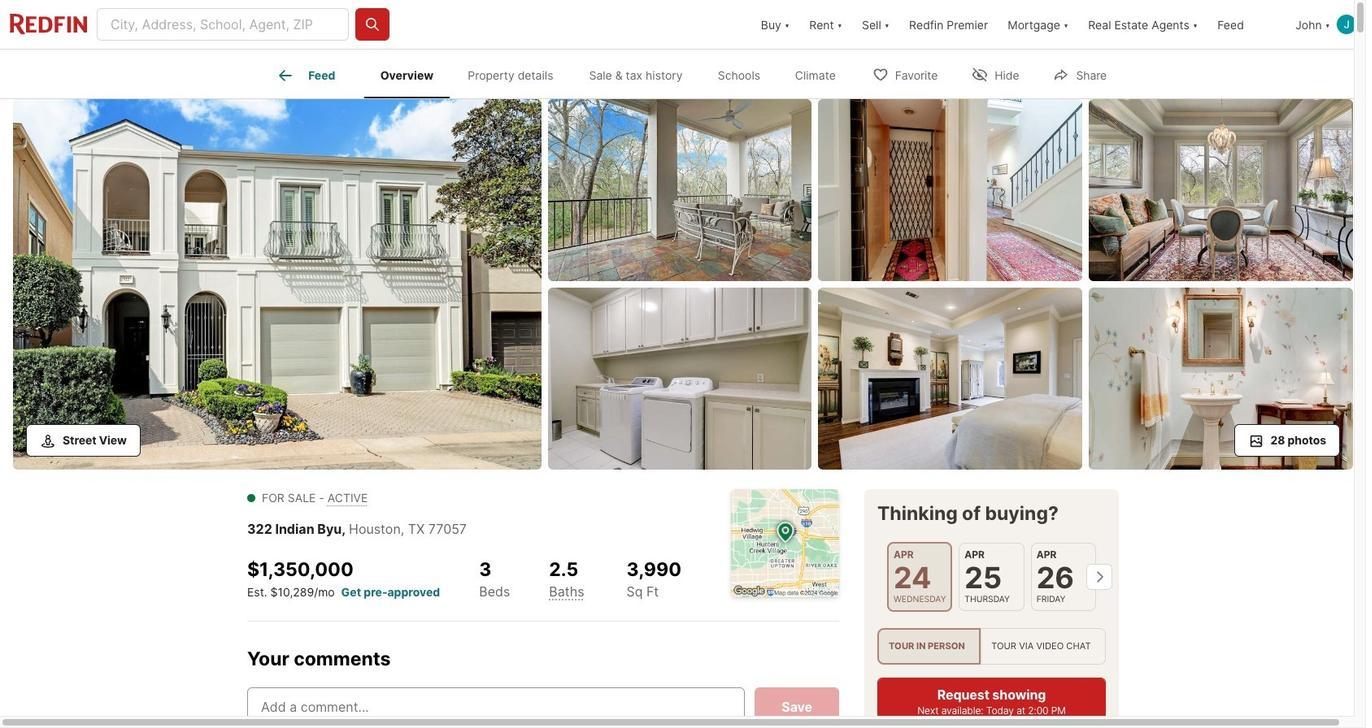 Task type: locate. For each thing, give the bounding box(es) containing it.
list box
[[877, 629, 1106, 665]]

322 indian byu, houston, tx 77057 image
[[13, 99, 541, 470], [548, 99, 812, 281], [818, 99, 1083, 281], [1089, 99, 1353, 281], [548, 288, 812, 470], [818, 288, 1083, 470], [1089, 288, 1353, 470]]

next image
[[1086, 564, 1112, 590]]

City, Address, School, Agent, ZIP search field
[[97, 8, 349, 41]]

tab list
[[247, 50, 866, 98]]

None button
[[887, 542, 953, 612], [959, 543, 1024, 612], [1031, 543, 1096, 612], [887, 542, 953, 612], [959, 543, 1024, 612], [1031, 543, 1096, 612]]



Task type: vqa. For each thing, say whether or not it's contained in the screenshot.
school inside the first step, and conduct their own investigation to determine their desired schools or school districts, including by contacting and visiting the schools themselves.
no



Task type: describe. For each thing, give the bounding box(es) containing it.
user photo image
[[1337, 15, 1356, 34]]

submit search image
[[364, 16, 381, 33]]

map entry image
[[731, 490, 839, 598]]

Add a comment... text field
[[261, 697, 731, 717]]



